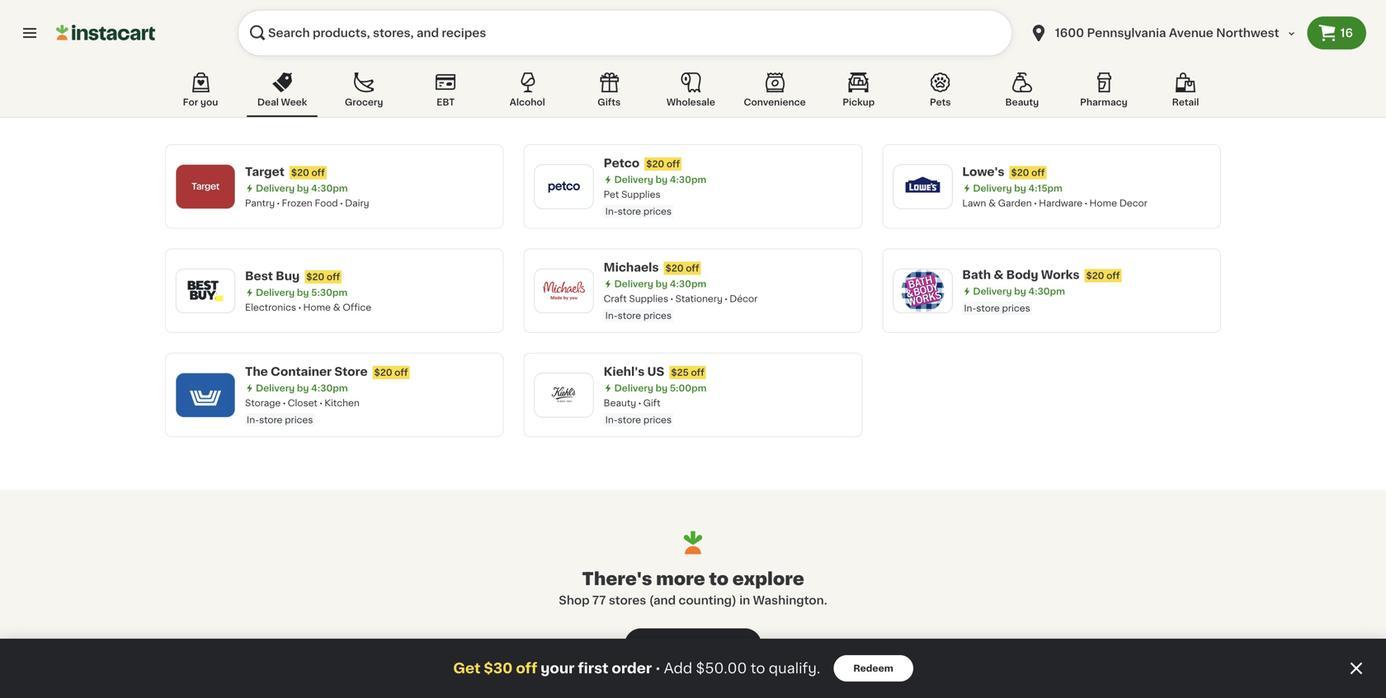Task type: describe. For each thing, give the bounding box(es) containing it.
buy
[[276, 270, 300, 282]]

off inside treatment tracker modal dialog
[[516, 662, 537, 676]]

& for bath
[[994, 269, 1004, 281]]

off inside kiehl's us $25 off
[[691, 368, 704, 377]]

$50.00
[[696, 662, 747, 676]]

garden
[[998, 199, 1032, 208]]

store inside pet supplies in-store prices
[[618, 207, 641, 216]]

in- inside craft supplies stationery décor in-store prices
[[605, 311, 618, 321]]

$20 inside target $20 off
[[291, 168, 309, 177]]

delivery for kiehl's
[[614, 384, 653, 393]]

•
[[655, 662, 661, 676]]

delivery by 5:30pm
[[256, 288, 348, 297]]

lawn
[[962, 199, 986, 208]]

off inside bath & body works $20 off
[[1107, 271, 1120, 281]]

1600
[[1055, 27, 1084, 39]]

4:30pm for the container store
[[311, 384, 348, 393]]

1600 pennsylvania avenue northwest button
[[1029, 10, 1297, 56]]

view
[[649, 640, 679, 651]]

alcohol
[[510, 98, 545, 107]]

beauty for beauty gift in-store prices
[[604, 399, 636, 408]]

stores inside view all stores button
[[698, 640, 737, 651]]

off inside "lowe's $20 off"
[[1031, 168, 1045, 177]]

delivery by 4:30pm for target
[[256, 184, 348, 193]]

off inside the container store $20 off
[[395, 368, 408, 377]]

alcohol button
[[492, 69, 563, 117]]

closet
[[288, 399, 318, 408]]

there's
[[582, 571, 652, 588]]

by for michaels
[[656, 280, 668, 289]]

kitchen
[[324, 399, 360, 408]]

wholesale button
[[655, 69, 726, 117]]

lowe's $20 off
[[962, 166, 1045, 178]]

all
[[681, 640, 696, 651]]

bath & body works $20 off
[[962, 269, 1120, 281]]

week
[[281, 98, 307, 107]]

by for bath
[[1014, 287, 1026, 296]]

1600 pennsylvania avenue northwest button
[[1019, 10, 1307, 56]]

off inside target $20 off
[[311, 168, 325, 177]]

view all stores button
[[625, 629, 762, 662]]

electronics home & office
[[245, 303, 371, 312]]

us
[[647, 366, 664, 378]]

off inside best buy $20 off
[[327, 272, 340, 282]]

retail
[[1172, 98, 1199, 107]]

$25
[[671, 368, 689, 377]]

office
[[343, 303, 371, 312]]

your
[[541, 662, 575, 676]]

michaels
[[604, 262, 659, 274]]

avenue
[[1169, 27, 1213, 39]]

to inside treatment tracker modal dialog
[[751, 662, 765, 676]]

2 vertical spatial &
[[333, 303, 340, 312]]

stores inside the there's more to explore shop 77 stores (and counting) in washington.
[[609, 595, 646, 607]]

pharmacy button
[[1068, 69, 1139, 117]]

pets button
[[905, 69, 976, 117]]

to inside the there's more to explore shop 77 stores (and counting) in washington.
[[709, 571, 729, 588]]

convenience button
[[737, 69, 812, 117]]

pet
[[604, 190, 619, 199]]

$20 inside petco $20 off
[[646, 160, 664, 169]]

store inside craft supplies stationery décor in-store prices
[[618, 311, 641, 321]]

pickup button
[[823, 69, 894, 117]]

$20 inside bath & body works $20 off
[[1086, 271, 1104, 281]]

supplies for petco
[[621, 190, 661, 199]]

prices inside pet supplies in-store prices
[[643, 207, 672, 216]]

first
[[578, 662, 608, 676]]

frozen
[[282, 199, 312, 208]]

the container store logo image
[[184, 374, 227, 417]]

food
[[315, 199, 338, 208]]

body
[[1006, 269, 1038, 281]]

gifts button
[[574, 69, 645, 117]]

petco
[[604, 158, 640, 169]]

view all stores link
[[625, 629, 762, 662]]

shop categories tab list
[[165, 69, 1221, 117]]

stationery
[[675, 295, 723, 304]]

store down bath
[[976, 304, 1000, 313]]

delivery by 4:30pm for the
[[256, 384, 348, 393]]

ebt
[[437, 98, 455, 107]]

best
[[245, 270, 273, 282]]

supplies for michaels
[[629, 295, 668, 304]]

order
[[612, 662, 652, 676]]

dairy
[[345, 199, 369, 208]]

more
[[656, 571, 705, 588]]

the container store $20 off
[[245, 366, 408, 378]]

prices inside storage closet kitchen in-store prices
[[285, 416, 313, 425]]

off inside michaels $20 off
[[686, 264, 699, 273]]

in- inside pet supplies in-store prices
[[605, 207, 618, 216]]

delivery by 4:30pm for petco
[[614, 175, 706, 184]]

$20 inside "lowe's $20 off"
[[1011, 168, 1029, 177]]

prices inside craft supplies stationery décor in-store prices
[[643, 311, 672, 321]]

target logo image
[[184, 165, 227, 208]]

bath
[[962, 269, 991, 281]]

pennsylvania
[[1087, 27, 1166, 39]]

storage
[[245, 399, 281, 408]]

prices down body
[[1002, 304, 1030, 313]]

pantry
[[245, 199, 275, 208]]

view all stores
[[649, 640, 737, 651]]

0 horizontal spatial home
[[303, 303, 331, 312]]

4:30pm for bath & body works
[[1028, 287, 1065, 296]]

the
[[245, 366, 268, 378]]

redeem button
[[834, 656, 913, 682]]

(and
[[649, 595, 676, 607]]

4:15pm
[[1028, 184, 1063, 193]]

pet supplies in-store prices
[[604, 190, 672, 216]]

best buy logo image
[[184, 270, 227, 312]]



Task type: vqa. For each thing, say whether or not it's contained in the screenshot.
the middle &
yes



Task type: locate. For each thing, give the bounding box(es) containing it.
delivery for bath
[[973, 287, 1012, 296]]

$20 up frozen
[[291, 168, 309, 177]]

to
[[709, 571, 729, 588], [751, 662, 765, 676]]

4:30pm down petco $20 off on the left top of the page
[[670, 175, 706, 184]]

4:30pm for michaels
[[670, 280, 706, 289]]

container
[[271, 366, 332, 378]]

4:30pm up stationery
[[670, 280, 706, 289]]

petco logo image
[[543, 165, 586, 208]]

delivery for best
[[256, 288, 295, 297]]

$20 up delivery by 5:30pm
[[306, 272, 324, 282]]

store inside beauty gift in-store prices
[[618, 416, 641, 425]]

prices down the gift
[[643, 416, 672, 425]]

by up closet in the left bottom of the page
[[297, 384, 309, 393]]

in- inside storage closet kitchen in-store prices
[[247, 416, 259, 425]]

storage closet kitchen in-store prices
[[245, 399, 360, 425]]

$20 up stationery
[[665, 264, 684, 273]]

delivery by 4:15pm
[[973, 184, 1063, 193]]

off right works
[[1107, 271, 1120, 281]]

1 horizontal spatial beauty
[[1005, 98, 1039, 107]]

craft
[[604, 295, 627, 304]]

by down body
[[1014, 287, 1026, 296]]

get
[[453, 662, 481, 676]]

0 horizontal spatial to
[[709, 571, 729, 588]]

store down the delivery by 5:00pm
[[618, 416, 641, 425]]

delivery by 4:30pm down body
[[973, 287, 1065, 296]]

$30
[[484, 662, 513, 676]]

off up the 4:15pm on the right of page
[[1031, 168, 1045, 177]]

0 horizontal spatial beauty
[[604, 399, 636, 408]]

target
[[245, 166, 285, 178]]

off right store
[[395, 368, 408, 377]]

ebt button
[[410, 69, 481, 117]]

delivery for the
[[256, 384, 295, 393]]

lowe's logo image
[[901, 165, 944, 208]]

1 horizontal spatial stores
[[698, 640, 737, 651]]

1 vertical spatial &
[[994, 269, 1004, 281]]

0 vertical spatial to
[[709, 571, 729, 588]]

grocery
[[345, 98, 383, 107]]

gift
[[643, 399, 661, 408]]

in- down "pet"
[[605, 207, 618, 216]]

4:30pm for target
[[311, 184, 348, 193]]

delivery by 4:30pm for michaels
[[614, 280, 706, 289]]

by up garden
[[1014, 184, 1026, 193]]

4:30pm down bath & body works $20 off
[[1028, 287, 1065, 296]]

beauty down kiehl's
[[604, 399, 636, 408]]

16 button
[[1307, 17, 1366, 50]]

1 vertical spatial to
[[751, 662, 765, 676]]

&
[[989, 199, 996, 208], [994, 269, 1004, 281], [333, 303, 340, 312]]

delivery by 4:30pm down petco $20 off on the left top of the page
[[614, 175, 706, 184]]

off inside petco $20 off
[[667, 160, 680, 169]]

there's more to explore shop 77 stores (and counting) in washington.
[[559, 571, 827, 607]]

prices down petco $20 off on the left top of the page
[[643, 207, 672, 216]]

0 vertical spatial stores
[[609, 595, 646, 607]]

delivery down kiehl's
[[614, 384, 653, 393]]

décor
[[730, 295, 758, 304]]

instacart image
[[56, 23, 155, 43]]

delivery for michaels
[[614, 280, 653, 289]]

home left decor
[[1090, 199, 1117, 208]]

supplies down michaels $20 off
[[629, 295, 668, 304]]

delivery by 4:30pm up frozen
[[256, 184, 348, 193]]

supplies
[[621, 190, 661, 199], [629, 295, 668, 304]]

by down "us"
[[656, 384, 668, 393]]

deal week button
[[247, 69, 318, 117]]

for you button
[[165, 69, 236, 117]]

beauty up "lowe's $20 off" on the right top of page
[[1005, 98, 1039, 107]]

michaels logo image
[[543, 270, 586, 312]]

stores down there's
[[609, 595, 646, 607]]

0 vertical spatial supplies
[[621, 190, 661, 199]]

0 vertical spatial home
[[1090, 199, 1117, 208]]

in
[[739, 595, 750, 607]]

wholesale
[[667, 98, 715, 107]]

pharmacy
[[1080, 98, 1128, 107]]

delivery down lowe's
[[973, 184, 1012, 193]]

delivery
[[614, 175, 653, 184], [256, 184, 295, 193], [973, 184, 1012, 193], [614, 280, 653, 289], [973, 287, 1012, 296], [256, 288, 295, 297], [256, 384, 295, 393], [614, 384, 653, 393]]

by for kiehl's
[[656, 384, 668, 393]]

gifts
[[598, 98, 621, 107]]

& right bath
[[994, 269, 1004, 281]]

you
[[200, 98, 218, 107]]

kiehl's us $25 off
[[604, 366, 704, 378]]

$20 inside the container store $20 off
[[374, 368, 392, 377]]

treatment tracker modal dialog
[[0, 639, 1386, 699]]

$20 right petco
[[646, 160, 664, 169]]

store down craft on the left top of page
[[618, 311, 641, 321]]

by down petco $20 off on the left top of the page
[[656, 175, 668, 184]]

in-store prices
[[964, 304, 1030, 313]]

lawn & garden hardware home decor
[[962, 199, 1148, 208]]

by for lowe's
[[1014, 184, 1026, 193]]

delivery for petco
[[614, 175, 653, 184]]

supplies right "pet"
[[621, 190, 661, 199]]

0 vertical spatial &
[[989, 199, 996, 208]]

store down "pet"
[[618, 207, 641, 216]]

get $30 off your first order • add $50.00 to qualify.
[[453, 662, 820, 676]]

for
[[183, 98, 198, 107]]

store
[[334, 366, 368, 378]]

michaels $20 off
[[604, 262, 699, 274]]

& down 5:30pm on the top
[[333, 303, 340, 312]]

by for best
[[297, 288, 309, 297]]

77
[[592, 595, 606, 607]]

off up 5:30pm on the top
[[327, 272, 340, 282]]

4:30pm for petco
[[670, 175, 706, 184]]

1 horizontal spatial home
[[1090, 199, 1117, 208]]

prices down closet in the left bottom of the page
[[285, 416, 313, 425]]

deal
[[257, 98, 279, 107]]

pantry frozen food dairy
[[245, 199, 369, 208]]

petco $20 off
[[604, 158, 680, 169]]

0 vertical spatial beauty
[[1005, 98, 1039, 107]]

delivery down target $20 off
[[256, 184, 295, 193]]

home down 5:30pm on the top
[[303, 303, 331, 312]]

$20 right store
[[374, 368, 392, 377]]

in- down bath
[[964, 304, 976, 313]]

by for petco
[[656, 175, 668, 184]]

$20 right works
[[1086, 271, 1104, 281]]

delivery for target
[[256, 184, 295, 193]]

off
[[667, 160, 680, 169], [311, 168, 325, 177], [1031, 168, 1045, 177], [686, 264, 699, 273], [1107, 271, 1120, 281], [327, 272, 340, 282], [395, 368, 408, 377], [691, 368, 704, 377], [516, 662, 537, 676]]

supplies inside craft supplies stationery décor in-store prices
[[629, 295, 668, 304]]

by up pantry frozen food dairy
[[297, 184, 309, 193]]

in- down storage
[[247, 416, 259, 425]]

bath & body works logo image
[[901, 270, 944, 312]]

by down michaels $20 off
[[656, 280, 668, 289]]

Search field
[[238, 10, 1012, 56]]

lowe's
[[962, 166, 1005, 178]]

stores up $50.00
[[698, 640, 737, 651]]

by for the
[[297, 384, 309, 393]]

store down storage
[[259, 416, 283, 425]]

None search field
[[238, 10, 1012, 56]]

1600 pennsylvania avenue northwest
[[1055, 27, 1279, 39]]

to up the counting) at the bottom of page
[[709, 571, 729, 588]]

1 vertical spatial home
[[303, 303, 331, 312]]

& right lawn
[[989, 199, 996, 208]]

5:00pm
[[670, 384, 707, 393]]

& for lawn
[[989, 199, 996, 208]]

prices inside beauty gift in-store prices
[[643, 416, 672, 425]]

delivery by 4:30pm
[[614, 175, 706, 184], [256, 184, 348, 193], [614, 280, 706, 289], [973, 287, 1065, 296], [256, 384, 348, 393]]

stores
[[609, 595, 646, 607], [698, 640, 737, 651]]

qualify.
[[769, 662, 820, 676]]

delivery by 4:30pm up closet in the left bottom of the page
[[256, 384, 348, 393]]

1 vertical spatial beauty
[[604, 399, 636, 408]]

4:30pm down the container store $20 off
[[311, 384, 348, 393]]

off up stationery
[[686, 264, 699, 273]]

grocery button
[[328, 69, 399, 117]]

prices down michaels $20 off
[[643, 311, 672, 321]]

delivery up storage
[[256, 384, 295, 393]]

beauty inside beauty gift in-store prices
[[604, 399, 636, 408]]

off up food at the left top of page
[[311, 168, 325, 177]]

delivery by 4:30pm for bath
[[973, 287, 1065, 296]]

explore
[[732, 571, 804, 588]]

beauty button
[[987, 69, 1058, 117]]

delivery up electronics
[[256, 288, 295, 297]]

off right $30
[[516, 662, 537, 676]]

craft supplies stationery décor in-store prices
[[604, 295, 758, 321]]

retail button
[[1150, 69, 1221, 117]]

delivery by 4:30pm down michaels $20 off
[[614, 280, 706, 289]]

store
[[618, 207, 641, 216], [976, 304, 1000, 313], [618, 311, 641, 321], [259, 416, 283, 425], [618, 416, 641, 425]]

washington.
[[753, 595, 827, 607]]

delivery down petco $20 off on the left top of the page
[[614, 175, 653, 184]]

by up electronics home & office at the top of the page
[[297, 288, 309, 297]]

shop
[[559, 595, 590, 607]]

off right $25
[[691, 368, 704, 377]]

delivery up in-store prices
[[973, 287, 1012, 296]]

best buy $20 off
[[245, 270, 340, 282]]

pets
[[930, 98, 951, 107]]

1 horizontal spatial to
[[751, 662, 765, 676]]

add
[[664, 662, 692, 676]]

to right $50.00
[[751, 662, 765, 676]]

kiehl's us logo image
[[543, 374, 586, 417]]

counting)
[[679, 595, 737, 607]]

delivery by 5:00pm
[[614, 384, 707, 393]]

hardware
[[1039, 199, 1083, 208]]

supplies inside pet supplies in-store prices
[[621, 190, 661, 199]]

off right petco
[[667, 160, 680, 169]]

beauty gift in-store prices
[[604, 399, 672, 425]]

by
[[656, 175, 668, 184], [297, 184, 309, 193], [1014, 184, 1026, 193], [656, 280, 668, 289], [1014, 287, 1026, 296], [297, 288, 309, 297], [297, 384, 309, 393], [656, 384, 668, 393]]

electronics
[[245, 303, 296, 312]]

$20 inside michaels $20 off
[[665, 264, 684, 273]]

beauty inside beauty button
[[1005, 98, 1039, 107]]

by for target
[[297, 184, 309, 193]]

1 vertical spatial stores
[[698, 640, 737, 651]]

delivery down michaels
[[614, 280, 653, 289]]

deal week
[[257, 98, 307, 107]]

in- down craft on the left top of page
[[605, 311, 618, 321]]

5:30pm
[[311, 288, 348, 297]]

target $20 off
[[245, 166, 325, 178]]

1 vertical spatial supplies
[[629, 295, 668, 304]]

beauty for beauty
[[1005, 98, 1039, 107]]

$20 inside best buy $20 off
[[306, 272, 324, 282]]

store inside storage closet kitchen in-store prices
[[259, 416, 283, 425]]

0 horizontal spatial stores
[[609, 595, 646, 607]]

kiehl's
[[604, 366, 645, 378]]

prices
[[643, 207, 672, 216], [1002, 304, 1030, 313], [643, 311, 672, 321], [285, 416, 313, 425], [643, 416, 672, 425]]

in- inside beauty gift in-store prices
[[605, 416, 618, 425]]

4:30pm up food at the left top of page
[[311, 184, 348, 193]]

redeem
[[853, 665, 893, 674]]

delivery for lowe's
[[973, 184, 1012, 193]]

convenience
[[744, 98, 806, 107]]

$20 up delivery by 4:15pm
[[1011, 168, 1029, 177]]

in- down kiehl's
[[605, 416, 618, 425]]



